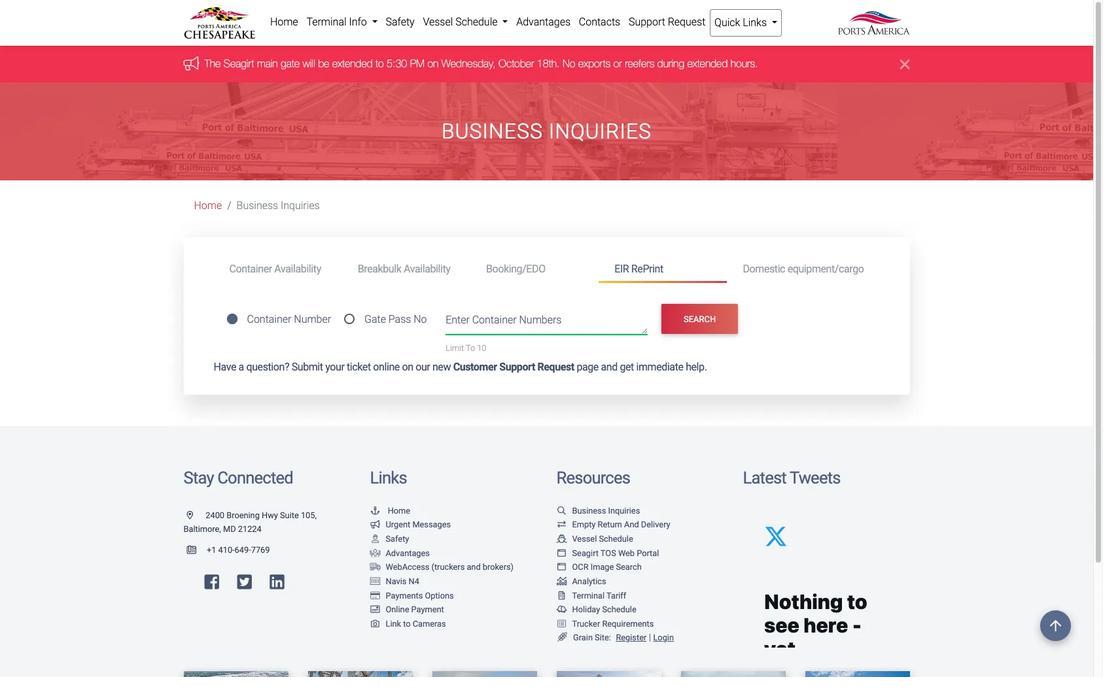 Task type: locate. For each thing, give the bounding box(es) containing it.
linkedin image
[[270, 574, 284, 591]]

1 vertical spatial business inquiries
[[237, 200, 320, 212]]

october
[[499, 58, 534, 70]]

search down "web"
[[616, 563, 642, 573]]

wheat image
[[556, 634, 568, 643]]

container left number
[[247, 314, 291, 326]]

contacts link
[[575, 9, 625, 35]]

0 vertical spatial no
[[563, 58, 575, 70]]

support up reefers
[[629, 16, 665, 28]]

breakbulk availability
[[358, 263, 450, 275]]

terminal left info
[[306, 16, 346, 28]]

1 horizontal spatial business
[[442, 119, 543, 144]]

vessel up pm
[[423, 16, 453, 28]]

home link for urgent messages link
[[370, 506, 410, 516]]

schedule for holiday schedule link
[[602, 605, 636, 615]]

no right 18th.
[[563, 58, 575, 70]]

0 horizontal spatial home
[[194, 200, 222, 212]]

0 vertical spatial safety link
[[382, 9, 419, 35]]

2 vertical spatial home
[[388, 506, 410, 516]]

credit card front image
[[370, 607, 380, 615]]

have a question? submit your ticket online on our new customer support request page and get immediate help.
[[214, 361, 707, 374]]

connected
[[217, 469, 293, 488]]

customer
[[453, 361, 497, 374]]

vessel schedule link down the empty
[[556, 535, 633, 544]]

seagirt tos web portal link
[[556, 549, 659, 559]]

0 vertical spatial to
[[376, 58, 384, 70]]

container up container number
[[229, 263, 272, 275]]

1 horizontal spatial vessel
[[572, 535, 597, 544]]

1 vertical spatial vessel
[[572, 535, 597, 544]]

request left quick
[[668, 16, 706, 28]]

extended
[[332, 58, 373, 70], [687, 58, 728, 70]]

navis
[[386, 577, 407, 587]]

1 vertical spatial search
[[616, 563, 642, 573]]

seagirt tos web portal
[[572, 549, 659, 559]]

extended right the during
[[687, 58, 728, 70]]

container availability
[[229, 263, 321, 275]]

105,
[[301, 511, 317, 521]]

the seagirt main gate will be extended to 5:30 pm on wednesday, october 18th.  no exports or reefers during extended hours. link
[[204, 58, 758, 70]]

1 vertical spatial to
[[403, 619, 411, 629]]

0 horizontal spatial availability
[[274, 263, 321, 275]]

terminal for terminal info
[[306, 16, 346, 28]]

grain site: register | login
[[573, 633, 674, 644]]

1 vertical spatial no
[[414, 314, 427, 326]]

schedule down tariff
[[602, 605, 636, 615]]

1 horizontal spatial and
[[601, 361, 618, 374]]

1 horizontal spatial to
[[403, 619, 411, 629]]

schedule
[[455, 16, 498, 28], [599, 535, 633, 544], [602, 605, 636, 615]]

0 vertical spatial schedule
[[455, 16, 498, 28]]

1 vertical spatial safety link
[[370, 535, 409, 544]]

1 horizontal spatial request
[[668, 16, 706, 28]]

links up anchor image
[[370, 469, 407, 488]]

links
[[743, 16, 767, 29], [370, 469, 407, 488]]

advantages up 'webaccess'
[[386, 549, 430, 559]]

availability inside the breakbulk availability "link"
[[404, 263, 450, 275]]

main
[[257, 58, 278, 70]]

0 vertical spatial safety
[[386, 16, 415, 28]]

1 vertical spatial advantages
[[386, 549, 430, 559]]

1 vertical spatial request
[[537, 361, 574, 374]]

close image
[[900, 57, 910, 72]]

1 horizontal spatial seagirt
[[572, 549, 599, 559]]

schedule up the seagirt main gate will be extended to 5:30 pm on wednesday, october 18th.  no exports or reefers during extended hours. on the top of the page
[[455, 16, 498, 28]]

0 horizontal spatial search
[[616, 563, 642, 573]]

terminal down analytics
[[572, 591, 605, 601]]

availability for breakbulk availability
[[404, 263, 450, 275]]

0 horizontal spatial extended
[[332, 58, 373, 70]]

container
[[229, 263, 272, 275], [247, 314, 291, 326], [472, 314, 517, 326]]

quick links link
[[710, 9, 782, 37]]

1 vertical spatial browser image
[[556, 564, 567, 573]]

1 vertical spatial vessel schedule link
[[556, 535, 633, 544]]

1 horizontal spatial home link
[[266, 9, 302, 35]]

vessel schedule link up wednesday,
[[419, 9, 512, 35]]

during
[[657, 58, 684, 70]]

info
[[349, 16, 367, 28]]

links inside 'link'
[[743, 16, 767, 29]]

1 browser image from the top
[[556, 550, 567, 558]]

delivery
[[641, 520, 670, 530]]

to
[[376, 58, 384, 70], [403, 619, 411, 629]]

vessel schedule up wednesday,
[[423, 16, 500, 28]]

support
[[629, 16, 665, 28], [499, 361, 535, 374]]

1 extended from the left
[[332, 58, 373, 70]]

new
[[432, 361, 451, 374]]

2 vertical spatial schedule
[[602, 605, 636, 615]]

advantages up 18th.
[[516, 16, 571, 28]]

brokers)
[[483, 563, 514, 573]]

phone office image
[[187, 547, 207, 555]]

go to top image
[[1040, 611, 1071, 642]]

extended right be
[[332, 58, 373, 70]]

search up help.
[[684, 314, 716, 324]]

home
[[270, 16, 298, 28], [194, 200, 222, 212], [388, 506, 410, 516]]

return
[[598, 520, 622, 530]]

0 horizontal spatial links
[[370, 469, 407, 488]]

0 horizontal spatial terminal
[[306, 16, 346, 28]]

browser image
[[556, 550, 567, 558], [556, 564, 567, 573]]

on right pm
[[428, 58, 439, 70]]

0 vertical spatial advantages link
[[512, 9, 575, 35]]

availability right breakbulk
[[404, 263, 450, 275]]

eir
[[614, 263, 629, 275]]

truck container image
[[370, 564, 380, 573]]

2 availability from the left
[[404, 263, 450, 275]]

1 horizontal spatial support
[[629, 16, 665, 28]]

1 horizontal spatial vessel schedule link
[[556, 535, 633, 544]]

1 horizontal spatial advantages link
[[512, 9, 575, 35]]

to left 5:30
[[376, 58, 384, 70]]

no right the pass
[[414, 314, 427, 326]]

1 vertical spatial safety
[[386, 535, 409, 544]]

options
[[425, 591, 454, 601]]

availability up container number
[[274, 263, 321, 275]]

credit card image
[[370, 592, 380, 601]]

list alt image
[[556, 621, 567, 629]]

baltimore,
[[184, 525, 221, 535]]

0 vertical spatial search
[[684, 314, 716, 324]]

and left get
[[601, 361, 618, 374]]

on
[[428, 58, 439, 70], [402, 361, 413, 374]]

1 vertical spatial on
[[402, 361, 413, 374]]

container number
[[247, 314, 331, 326]]

2 horizontal spatial business
[[572, 506, 606, 516]]

browser image inside ocr image search link
[[556, 564, 567, 573]]

0 vertical spatial browser image
[[556, 550, 567, 558]]

and left brokers)
[[467, 563, 481, 573]]

search
[[684, 314, 716, 324], [616, 563, 642, 573]]

container for container number
[[247, 314, 291, 326]]

booking/edo
[[486, 263, 546, 275]]

breakbulk availability link
[[342, 257, 470, 281]]

seagirt up 'ocr'
[[572, 549, 599, 559]]

1 horizontal spatial advantages
[[516, 16, 571, 28]]

0 vertical spatial business
[[442, 119, 543, 144]]

booking/edo link
[[470, 257, 599, 281]]

safety
[[386, 16, 415, 28], [386, 535, 409, 544]]

2 browser image from the top
[[556, 564, 567, 573]]

search inside button
[[684, 314, 716, 324]]

1 vertical spatial and
[[467, 563, 481, 573]]

navis n4 link
[[370, 577, 419, 587]]

analytics
[[572, 577, 606, 587]]

1 vertical spatial home link
[[194, 200, 222, 212]]

advantages link up 18th.
[[512, 9, 575, 35]]

1 horizontal spatial home
[[270, 16, 298, 28]]

schedule for the 'vessel schedule' link to the bottom
[[599, 535, 633, 544]]

0 horizontal spatial to
[[376, 58, 384, 70]]

safety down the 'urgent'
[[386, 535, 409, 544]]

vessel schedule up seagirt tos web portal link
[[572, 535, 633, 544]]

safety link down the 'urgent'
[[370, 535, 409, 544]]

numbers
[[519, 314, 562, 326]]

urgent messages
[[386, 520, 451, 530]]

0 vertical spatial home
[[270, 16, 298, 28]]

help.
[[686, 361, 707, 374]]

tweets
[[790, 469, 840, 488]]

seagirt right the
[[224, 58, 254, 70]]

browser image up analytics icon
[[556, 564, 567, 573]]

0 vertical spatial vessel
[[423, 16, 453, 28]]

no inside alert
[[563, 58, 575, 70]]

0 horizontal spatial advantages link
[[370, 549, 430, 559]]

browser image for seagirt
[[556, 550, 567, 558]]

safety link for terminal info link
[[382, 9, 419, 35]]

1 horizontal spatial on
[[428, 58, 439, 70]]

bullhorn image
[[184, 56, 204, 71]]

eir reprint
[[614, 263, 663, 275]]

0 vertical spatial terminal
[[306, 16, 346, 28]]

0 vertical spatial vessel schedule link
[[419, 9, 512, 35]]

1 horizontal spatial no
[[563, 58, 575, 70]]

gate
[[364, 314, 386, 326]]

0 vertical spatial advantages
[[516, 16, 571, 28]]

1 horizontal spatial search
[[684, 314, 716, 324]]

online payment link
[[370, 605, 444, 615]]

domestic
[[743, 263, 785, 275]]

limit
[[446, 343, 464, 353]]

request left page
[[537, 361, 574, 374]]

1 vertical spatial support
[[499, 361, 535, 374]]

0 horizontal spatial vessel schedule link
[[419, 9, 512, 35]]

2400 broening hwy suite 105, baltimore, md 21224 link
[[184, 511, 317, 535]]

browser image down ship image
[[556, 550, 567, 558]]

schedule inside the 'vessel schedule' link
[[455, 16, 498, 28]]

domestic equipment/cargo
[[743, 263, 864, 275]]

2 vertical spatial home link
[[370, 506, 410, 516]]

twitter square image
[[237, 574, 252, 591]]

1 availability from the left
[[274, 263, 321, 275]]

1 vertical spatial links
[[370, 469, 407, 488]]

to right 'link'
[[403, 619, 411, 629]]

holiday
[[572, 605, 600, 615]]

2 horizontal spatial home link
[[370, 506, 410, 516]]

safety up 5:30
[[386, 16, 415, 28]]

grain
[[573, 634, 593, 643]]

home link for terminal info link
[[266, 9, 302, 35]]

0 vertical spatial home link
[[266, 9, 302, 35]]

0 horizontal spatial home link
[[194, 200, 222, 212]]

user hard hat image
[[370, 536, 380, 544]]

vessel down the empty
[[572, 535, 597, 544]]

on left our
[[402, 361, 413, 374]]

portal
[[637, 549, 659, 559]]

2400
[[206, 511, 224, 521]]

2 vertical spatial inquiries
[[608, 506, 640, 516]]

1 horizontal spatial terminal
[[572, 591, 605, 601]]

0 vertical spatial on
[[428, 58, 439, 70]]

0 horizontal spatial vessel
[[423, 16, 453, 28]]

0 vertical spatial links
[[743, 16, 767, 29]]

0 vertical spatial seagirt
[[224, 58, 254, 70]]

online
[[386, 605, 409, 615]]

0 horizontal spatial advantages
[[386, 549, 430, 559]]

messages
[[412, 520, 451, 530]]

1 vertical spatial terminal
[[572, 591, 605, 601]]

browser image inside seagirt tos web portal link
[[556, 550, 567, 558]]

1 horizontal spatial extended
[[687, 58, 728, 70]]

pm
[[410, 58, 425, 70]]

links right quick
[[743, 16, 767, 29]]

2 horizontal spatial home
[[388, 506, 410, 516]]

terminal for terminal tariff
[[572, 591, 605, 601]]

1 vertical spatial schedule
[[599, 535, 633, 544]]

analytics image
[[556, 578, 567, 587]]

advantages link up 'webaccess'
[[370, 549, 430, 559]]

the seagirt main gate will be extended to 5:30 pm on wednesday, october 18th.  no exports or reefers during extended hours.
[[204, 58, 758, 70]]

register link
[[613, 634, 647, 643]]

0 horizontal spatial seagirt
[[224, 58, 254, 70]]

the seagirt main gate will be extended to 5:30 pm on wednesday, october 18th.  no exports or reefers during extended hours. alert
[[0, 46, 1093, 83]]

pass
[[388, 314, 411, 326]]

0 horizontal spatial business
[[237, 200, 278, 212]]

payments options link
[[370, 591, 454, 601]]

safety link up 5:30
[[382, 9, 419, 35]]

support right customer
[[499, 361, 535, 374]]

schedule up seagirt tos web portal
[[599, 535, 633, 544]]

online
[[373, 361, 400, 374]]

map marker alt image
[[187, 512, 204, 521]]

1 horizontal spatial links
[[743, 16, 767, 29]]

md
[[223, 525, 236, 535]]

enter
[[446, 314, 470, 326]]

1 horizontal spatial vessel schedule
[[572, 535, 633, 544]]

question?
[[246, 361, 289, 374]]

0 horizontal spatial vessel schedule
[[423, 16, 500, 28]]

and
[[601, 361, 618, 374], [467, 563, 481, 573]]

availability inside container availability 'link'
[[274, 263, 321, 275]]

1 horizontal spatial availability
[[404, 263, 450, 275]]

file invoice image
[[556, 592, 567, 601]]

link
[[386, 619, 401, 629]]

container inside container availability 'link'
[[229, 263, 272, 275]]

requirements
[[602, 619, 654, 629]]

webaccess (truckers and brokers) link
[[370, 563, 514, 573]]

terminal info
[[306, 16, 369, 28]]

bullhorn image
[[370, 522, 380, 530]]

vessel schedule link
[[419, 9, 512, 35], [556, 535, 633, 544]]



Task type: describe. For each thing, give the bounding box(es) containing it.
1 vertical spatial inquiries
[[281, 200, 320, 212]]

tariff
[[606, 591, 626, 601]]

anchor image
[[370, 508, 380, 516]]

2 vertical spatial business
[[572, 506, 606, 516]]

410-
[[218, 546, 235, 556]]

cameras
[[413, 619, 446, 629]]

your
[[325, 361, 344, 374]]

browser image for ocr
[[556, 564, 567, 573]]

search button
[[661, 304, 738, 335]]

urgent messages link
[[370, 520, 451, 530]]

0 vertical spatial request
[[668, 16, 706, 28]]

tos
[[601, 549, 616, 559]]

camera image
[[370, 621, 380, 629]]

trucker requirements link
[[556, 619, 654, 629]]

(truckers
[[431, 563, 465, 573]]

online payment
[[386, 605, 444, 615]]

urgent
[[386, 520, 410, 530]]

container availability link
[[214, 257, 342, 281]]

login link
[[653, 634, 674, 643]]

exchange image
[[556, 522, 567, 530]]

holiday schedule
[[572, 605, 636, 615]]

5:30
[[387, 58, 407, 70]]

|
[[649, 633, 651, 644]]

+1
[[207, 546, 216, 556]]

1 vertical spatial business
[[237, 200, 278, 212]]

0 vertical spatial inquiries
[[549, 119, 652, 144]]

on inside the seagirt main gate will be extended to 5:30 pm on wednesday, october 18th.  no exports or reefers during extended hours. alert
[[428, 58, 439, 70]]

0 horizontal spatial request
[[537, 361, 574, 374]]

to inside alert
[[376, 58, 384, 70]]

or
[[613, 58, 622, 70]]

support request
[[629, 16, 706, 28]]

facebook square image
[[204, 574, 219, 591]]

trucker requirements
[[572, 619, 654, 629]]

trucker
[[572, 619, 600, 629]]

+1 410-649-7769 link
[[184, 546, 270, 556]]

wednesday,
[[442, 58, 496, 70]]

hand receiving image
[[370, 550, 380, 558]]

terminal tariff link
[[556, 591, 626, 601]]

number
[[294, 314, 331, 326]]

0 horizontal spatial and
[[467, 563, 481, 573]]

1 vertical spatial vessel schedule
[[572, 535, 633, 544]]

0 horizontal spatial on
[[402, 361, 413, 374]]

our
[[416, 361, 430, 374]]

breakbulk
[[358, 263, 401, 275]]

image
[[591, 563, 614, 573]]

payment
[[411, 605, 444, 615]]

empty
[[572, 520, 596, 530]]

link to cameras
[[386, 619, 446, 629]]

contacts
[[579, 16, 620, 28]]

1 vertical spatial advantages link
[[370, 549, 430, 559]]

availability for container availability
[[274, 263, 321, 275]]

21224
[[238, 525, 262, 535]]

container storage image
[[370, 578, 380, 587]]

web
[[618, 549, 635, 559]]

payments options
[[386, 591, 454, 601]]

ship image
[[556, 536, 567, 544]]

ticket
[[347, 361, 371, 374]]

1 vertical spatial home
[[194, 200, 222, 212]]

0 vertical spatial and
[[601, 361, 618, 374]]

link to cameras link
[[370, 619, 446, 629]]

have
[[214, 361, 236, 374]]

0 vertical spatial business inquiries
[[442, 119, 652, 144]]

ocr image search
[[572, 563, 642, 573]]

site:
[[595, 634, 611, 643]]

safety link for urgent messages link
[[370, 535, 409, 544]]

0 vertical spatial vessel schedule
[[423, 16, 500, 28]]

support request link
[[625, 9, 710, 35]]

register
[[616, 634, 647, 643]]

10
[[477, 343, 486, 353]]

seagirt inside alert
[[224, 58, 254, 70]]

2 safety from the top
[[386, 535, 409, 544]]

business inquiries link
[[556, 506, 640, 516]]

gate pass no
[[364, 314, 427, 326]]

18th.
[[537, 58, 560, 70]]

eir reprint link
[[599, 257, 727, 283]]

container up 10
[[472, 314, 517, 326]]

exports
[[578, 58, 611, 70]]

latest
[[743, 469, 786, 488]]

hwy
[[262, 511, 278, 521]]

to
[[466, 343, 475, 353]]

navis n4
[[386, 577, 419, 587]]

webaccess (truckers and brokers)
[[386, 563, 514, 573]]

search image
[[556, 508, 567, 516]]

ocr
[[572, 563, 589, 573]]

0 horizontal spatial support
[[499, 361, 535, 374]]

and
[[624, 520, 639, 530]]

Enter Container Numbers text field
[[446, 313, 648, 335]]

quick
[[715, 16, 740, 29]]

get
[[620, 361, 634, 374]]

webaccess
[[386, 563, 429, 573]]

reprint
[[631, 263, 663, 275]]

page
[[577, 361, 599, 374]]

0 vertical spatial support
[[629, 16, 665, 28]]

bells image
[[556, 607, 567, 615]]

container for container availability
[[229, 263, 272, 275]]

1 vertical spatial seagirt
[[572, 549, 599, 559]]

empty return and delivery link
[[556, 520, 670, 530]]

equipment/cargo
[[787, 263, 864, 275]]

1 safety from the top
[[386, 16, 415, 28]]

holiday schedule link
[[556, 605, 636, 615]]

domestic equipment/cargo link
[[727, 257, 880, 281]]

limit to 10
[[446, 343, 486, 353]]

submit
[[292, 361, 323, 374]]

a
[[239, 361, 244, 374]]

2 vertical spatial business inquiries
[[572, 506, 640, 516]]

terminal info link
[[302, 9, 382, 35]]

gate
[[281, 58, 300, 70]]

2 extended from the left
[[687, 58, 728, 70]]

0 horizontal spatial no
[[414, 314, 427, 326]]

2400 broening hwy suite 105, baltimore, md 21224
[[184, 511, 317, 535]]

login
[[653, 634, 674, 643]]



Task type: vqa. For each thing, say whether or not it's contained in the screenshot.
Plate
no



